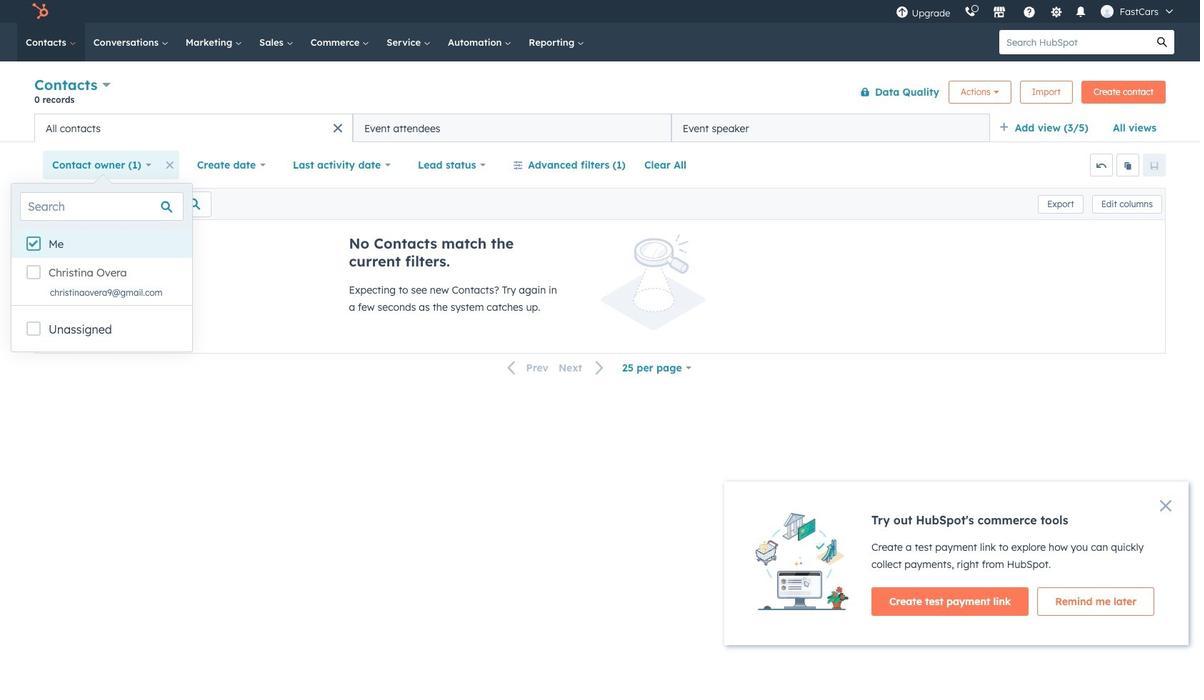 Task type: describe. For each thing, give the bounding box(es) containing it.
Search HubSpot search field
[[1000, 30, 1150, 54]]

marketplaces image
[[994, 6, 1006, 19]]

christina overa image
[[1101, 5, 1114, 18]]



Task type: vqa. For each thing, say whether or not it's contained in the screenshot.
'preview'
no



Task type: locate. For each thing, give the bounding box(es) containing it.
banner
[[34, 73, 1166, 114]]

pagination navigation
[[499, 359, 613, 378]]

close image
[[1160, 500, 1172, 512]]

Search search field
[[20, 192, 184, 221]]

Search name, phone, email addresses, or company search field
[[38, 191, 212, 217]]

list box
[[11, 229, 192, 305]]

menu
[[889, 0, 1183, 23]]



